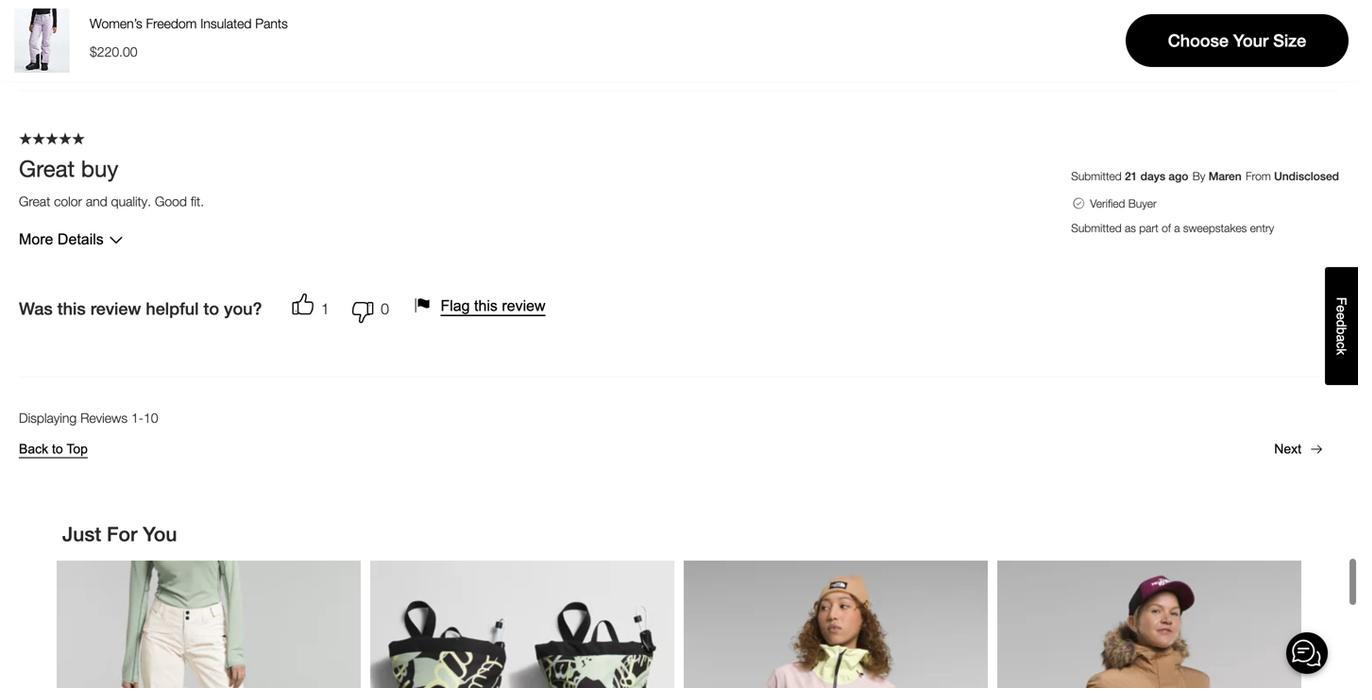 Task type: locate. For each thing, give the bounding box(es) containing it.
2 was this review helpful to you? from the top
[[19, 299, 262, 319]]

a
[[1174, 222, 1180, 235], [1334, 335, 1349, 342]]

details
[[58, 231, 104, 248]]

0 vertical spatial was
[[19, 12, 53, 32]]

submitted
[[1071, 170, 1122, 183], [1071, 222, 1122, 235]]

1 was this review helpful to you? from the top
[[19, 12, 262, 32]]

0 vertical spatial a
[[1174, 222, 1180, 235]]

1 button
[[292, 290, 337, 328]]

https://images.thenorthface.com/is/image/thenorthface/nf0a5acy_pmi_hero?$color swatch$ image
[[9, 9, 74, 73]]

a up k
[[1334, 335, 1349, 342]]

was this review helpful to you? down details
[[19, 299, 262, 319]]

verified
[[1090, 197, 1125, 210]]

was this review helpful to you?
[[19, 12, 262, 32], [19, 299, 262, 319]]

f e e d b a c k
[[1334, 297, 1349, 355]]

back to top
[[19, 442, 88, 457]]

1 was from the top
[[19, 12, 53, 32]]

back to top button
[[19, 442, 88, 457]]

2 vertical spatial to
[[52, 442, 63, 457]]

choose your size button
[[1126, 14, 1349, 67]]

great for great buy
[[19, 155, 75, 182]]

top
[[66, 442, 88, 457]]

1 horizontal spatial a
[[1334, 335, 1349, 342]]

e
[[1334, 305, 1349, 313], [1334, 313, 1349, 320]]

1 vertical spatial a
[[1334, 335, 1349, 342]]

quality.
[[111, 194, 151, 209]]

this right flag
[[474, 297, 498, 314]]

pants
[[255, 16, 288, 31]]

d
[[1334, 320, 1349, 327]]

ago
[[1169, 170, 1189, 183]]

1 submitted from the top
[[1071, 170, 1122, 183]]

great buy
[[19, 155, 118, 182]]

1 vertical spatial was this review helpful to you?
[[19, 299, 262, 319]]

1 vertical spatial great
[[19, 194, 50, 209]]

1 helpful from the top
[[146, 12, 199, 32]]

as
[[1125, 222, 1136, 235]]

submitted down verified
[[1071, 222, 1122, 235]]

your
[[1233, 31, 1269, 51]]

0 vertical spatial great
[[19, 155, 75, 182]]

color
[[54, 194, 82, 209]]

e up d
[[1334, 305, 1349, 313]]

you? left 1 "button"
[[224, 299, 262, 319]]

was this review helpful to you? up $220.00
[[19, 12, 262, 32]]

to
[[203, 12, 219, 32], [203, 299, 219, 319], [52, 442, 63, 457]]

good
[[155, 194, 187, 209]]

you? right freedom
[[224, 12, 262, 32]]

choose
[[1168, 31, 1229, 51]]

sweepstakes
[[1183, 222, 1247, 235]]

great left color
[[19, 194, 50, 209]]

undisclosed
[[1274, 170, 1339, 183]]

flag this review
[[441, 297, 546, 314]]

great
[[19, 155, 75, 182], [19, 194, 50, 209]]

submitted up verified
[[1071, 170, 1122, 183]]

21
[[1125, 170, 1138, 183]]

0 vertical spatial was this review helpful to you?
[[19, 12, 262, 32]]

2 you? from the top
[[224, 299, 262, 319]]

great up color
[[19, 155, 75, 182]]

you
[[143, 523, 177, 546]]

fit.
[[191, 194, 204, 209]]

choose your size
[[1168, 31, 1306, 51]]

1 vertical spatial helpful
[[146, 299, 199, 319]]

a right "of"
[[1174, 222, 1180, 235]]

1-
[[131, 410, 144, 426]]

size
[[1273, 31, 1306, 51]]

great color and quality. good fit.
[[19, 194, 204, 209]]

insulated
[[200, 16, 252, 31]]

e up "b"
[[1334, 313, 1349, 320]]

women's freedom stretch pants image
[[57, 561, 361, 689]]

women's freedom insulated pants
[[90, 16, 288, 31]]

f e e d b a c k button
[[1325, 267, 1358, 385]]

2 submitted from the top
[[1071, 222, 1122, 235]]

1 great from the top
[[19, 155, 75, 182]]

was
[[19, 12, 53, 32], [19, 299, 53, 319]]

review right flag
[[502, 297, 546, 314]]

was left women's
[[19, 12, 53, 32]]

this
[[57, 12, 86, 32], [474, 297, 498, 314], [57, 299, 86, 319]]

0 horizontal spatial a
[[1174, 222, 1180, 235]]

verified buyer
[[1090, 197, 1157, 210]]

review inside button
[[502, 297, 546, 314]]

k
[[1334, 349, 1349, 355]]

women's
[[90, 16, 142, 31]]

0 button
[[337, 290, 397, 328]]

1 vertical spatial to
[[203, 299, 219, 319]]

$220.00
[[90, 44, 138, 60]]

and
[[86, 194, 107, 209]]

0 vertical spatial you?
[[224, 12, 262, 32]]

buy
[[81, 155, 118, 182]]

maren
[[1209, 170, 1242, 183]]

freedom
[[146, 16, 197, 31]]

1 vertical spatial submitted
[[1071, 222, 1122, 235]]

was down more
[[19, 299, 53, 319]]

great for great color and quality. good fit.
[[19, 194, 50, 209]]

1 vertical spatial you?
[[224, 299, 262, 319]]

0 vertical spatial helpful
[[146, 12, 199, 32]]

0 vertical spatial submitted
[[1071, 170, 1122, 183]]

you?
[[224, 12, 262, 32], [224, 299, 262, 319]]

review
[[90, 12, 141, 32], [502, 297, 546, 314], [90, 299, 141, 319]]

2 great from the top
[[19, 194, 50, 209]]

1 vertical spatial was
[[19, 299, 53, 319]]

helpful
[[146, 12, 199, 32], [146, 299, 199, 319]]

1 e from the top
[[1334, 305, 1349, 313]]



Task type: vqa. For each thing, say whether or not it's contained in the screenshot.
'Join'
no



Task type: describe. For each thing, give the bounding box(es) containing it.
to inside button
[[52, 442, 63, 457]]

2 e from the top
[[1334, 313, 1349, 320]]

0 vertical spatial to
[[203, 12, 219, 32]]

1 you? from the top
[[224, 12, 262, 32]]

0
[[381, 300, 389, 318]]

submitted for submitted 21 days ago by maren from undisclosed
[[1071, 170, 1122, 183]]

part
[[1139, 222, 1159, 235]]

submitted for submitted as part of a sweepstakes entry
[[1071, 222, 1122, 235]]

entry
[[1250, 222, 1274, 235]]

more
[[19, 231, 53, 248]]

c
[[1334, 342, 1349, 349]]

this left women's
[[57, 12, 86, 32]]

f
[[1334, 297, 1349, 305]]

women's dragline jacket image
[[684, 561, 988, 689]]

b
[[1334, 327, 1349, 335]]

submitted as part of a sweepstakes entry
[[1071, 222, 1274, 235]]

1
[[321, 300, 329, 318]]

for
[[107, 523, 137, 546]]

this down the more details dropdown button
[[57, 299, 86, 319]]

a inside "button"
[[1334, 335, 1349, 342]]

review down details
[[90, 299, 141, 319]]

next
[[1274, 442, 1302, 457]]

back
[[19, 442, 48, 457]]

women's arctic bomber image
[[997, 561, 1302, 689]]

this inside button
[[474, 297, 498, 314]]

more details button
[[19, 228, 128, 252]]

10
[[144, 410, 158, 426]]

2 was from the top
[[19, 299, 53, 319]]

submitted 21 days ago by maren from undisclosed
[[1071, 170, 1339, 183]]

more details
[[19, 231, 104, 248]]

displaying
[[19, 410, 77, 426]]

2 helpful from the top
[[146, 299, 199, 319]]

just
[[62, 523, 101, 546]]

review up $220.00
[[90, 12, 141, 32]]

next button
[[1274, 442, 1324, 457]]

women's montana ski gloves image
[[370, 561, 674, 689]]

reviews
[[80, 410, 128, 426]]

by
[[1193, 170, 1206, 183]]

of
[[1162, 222, 1171, 235]]

displaying reviews             1-10
[[19, 410, 158, 426]]

flag
[[441, 297, 470, 314]]

just for you
[[62, 523, 177, 546]]

flag this review button
[[412, 295, 553, 317]]

buyer
[[1128, 197, 1157, 210]]

days
[[1141, 170, 1166, 183]]

from
[[1246, 170, 1271, 183]]



